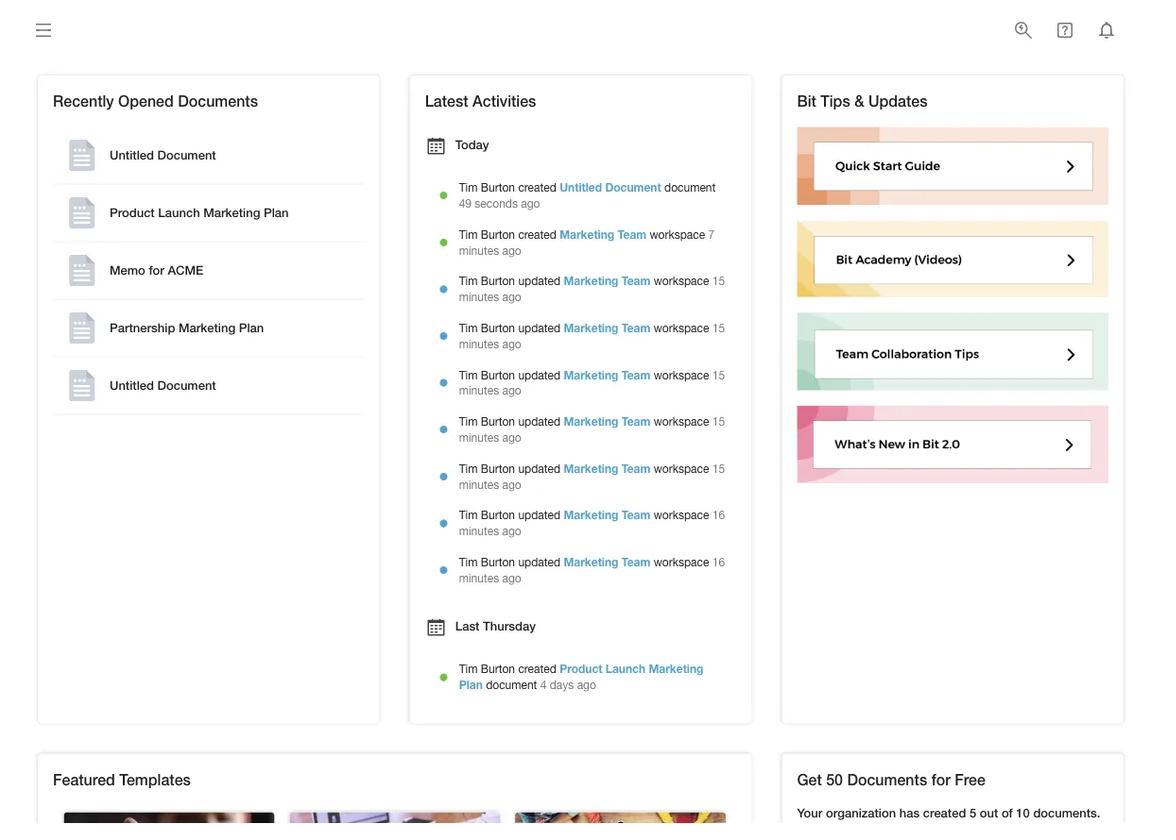 Task type: describe. For each thing, give the bounding box(es) containing it.
7 tim burton updated marketing team workspace from the top
[[459, 556, 709, 569]]

3 burton from the top
[[481, 275, 515, 288]]

ago inside tim burton created untitled document document 49 seconds ago
[[521, 197, 540, 210]]

acme
[[168, 263, 203, 278]]

your organization has created 5 out of 10 documents.
[[797, 807, 1100, 821]]

recently
[[53, 92, 114, 110]]

7 minutes from the top
[[459, 525, 499, 538]]

memo for acme
[[110, 263, 203, 278]]

latest activities
[[425, 92, 536, 110]]

last
[[455, 620, 480, 634]]

4 15 minutes ago from the top
[[459, 415, 725, 444]]

3 15 minutes ago from the top
[[459, 368, 725, 397]]

9 tim from the top
[[459, 556, 478, 569]]

untitled document for top untitled document link
[[110, 148, 216, 162]]

2 vertical spatial document
[[157, 378, 216, 393]]

0 horizontal spatial for
[[149, 263, 164, 278]]

untitled for the bottommost untitled document link
[[110, 378, 154, 393]]

🤩creative brief template image
[[515, 813, 726, 825]]

seconds
[[475, 197, 518, 210]]

1 updated from the top
[[518, 275, 560, 288]]

created left "5"
[[923, 807, 966, 821]]

2 minutes from the top
[[459, 290, 499, 304]]

featured templates
[[53, 771, 191, 789]]

plan inside product launch marketing plan
[[459, 679, 483, 692]]

untitled for top untitled document link
[[110, 148, 154, 162]]

has
[[899, 807, 920, 821]]

tips
[[820, 92, 850, 110]]

1 horizontal spatial for
[[931, 771, 950, 789]]

1 15 minutes ago from the top
[[459, 275, 725, 304]]

out
[[980, 807, 998, 821]]

document inside tim burton created untitled document document 49 seconds ago
[[605, 181, 661, 194]]

1 vertical spatial product launch marketing plan
[[459, 663, 703, 692]]

1 vertical spatial document
[[486, 679, 537, 692]]

get
[[797, 771, 822, 789]]

product launch marketing plan link for recently opened documents
[[57, 188, 361, 238]]

&
[[854, 92, 864, 110]]

partnership marketing plan link
[[57, 304, 361, 353]]

minutes inside 7 minutes ago
[[459, 244, 499, 257]]

partnership marketing plan
[[110, 321, 264, 335]]

ago inside 7 minutes ago
[[502, 244, 521, 257]]

document inside tim burton created untitled document document 49 seconds ago
[[664, 181, 716, 194]]

7 tim from the top
[[459, 462, 478, 475]]

opened
[[118, 92, 174, 110]]

5
[[970, 807, 976, 821]]

10 tim from the top
[[459, 663, 478, 676]]

5 15 from the top
[[712, 462, 725, 475]]

organization
[[826, 807, 896, 821]]

6 updated from the top
[[518, 509, 560, 522]]

😀project management plan image
[[289, 813, 500, 825]]

featured
[[53, 771, 115, 789]]

5 tim from the top
[[459, 368, 478, 382]]

49
[[459, 197, 472, 210]]

launch inside product launch marketing plan
[[606, 663, 646, 676]]

2 updated from the top
[[518, 321, 560, 335]]

8 burton from the top
[[481, 509, 515, 522]]

memo for acme link
[[57, 246, 361, 295]]

4 updated from the top
[[518, 415, 560, 428]]

created for 7 minutes ago
[[518, 228, 556, 241]]

7 minutes ago
[[459, 228, 715, 257]]

2 tim from the top
[[459, 228, 478, 241]]

documents for opened
[[178, 92, 258, 110]]

activities
[[473, 92, 536, 110]]

1 vertical spatial plan
[[239, 321, 264, 335]]

3 updated from the top
[[518, 368, 560, 382]]

6 minutes from the top
[[459, 478, 499, 491]]

memo
[[110, 263, 145, 278]]

7 updated from the top
[[518, 556, 560, 569]]

documents.
[[1033, 807, 1100, 821]]

4 tim burton updated marketing team workspace from the top
[[459, 415, 709, 428]]

1 16 from the top
[[712, 509, 725, 522]]

your
[[797, 807, 822, 821]]

recently opened documents
[[53, 92, 258, 110]]

last thursday
[[455, 620, 536, 634]]

50
[[826, 771, 843, 789]]

2 vertical spatial untitled document link
[[57, 361, 361, 410]]

1 16 minutes ago from the top
[[459, 509, 725, 538]]

1 tim burton updated marketing team workspace from the top
[[459, 275, 709, 288]]

created for 4 days ago
[[518, 663, 556, 676]]

3 15 from the top
[[712, 368, 725, 382]]

4 minutes from the top
[[459, 384, 499, 397]]

2 16 minutes ago from the top
[[459, 556, 725, 585]]

templates
[[119, 771, 191, 789]]

burton inside tim burton created untitled document document 49 seconds ago
[[481, 181, 515, 194]]

document 4 days ago
[[483, 679, 596, 692]]

documents for 50
[[847, 771, 927, 789]]

10
[[1016, 807, 1030, 821]]



Task type: locate. For each thing, give the bounding box(es) containing it.
1 vertical spatial document
[[605, 181, 661, 194]]

product
[[110, 205, 155, 220], [560, 663, 602, 676]]

latest
[[425, 92, 468, 110]]

1 untitled document from the top
[[110, 148, 216, 162]]

1 horizontal spatial launch
[[606, 663, 646, 676]]

2 untitled document from the top
[[110, 378, 216, 393]]

0 vertical spatial product
[[110, 205, 155, 220]]

2 15 minutes ago from the top
[[459, 321, 725, 351]]

0 vertical spatial document
[[157, 148, 216, 162]]

1 horizontal spatial documents
[[847, 771, 927, 789]]

product launch marketing plan link down thursday
[[459, 663, 703, 692]]

workspace
[[650, 228, 705, 241], [654, 275, 709, 288], [654, 321, 709, 335], [654, 368, 709, 382], [654, 415, 709, 428], [654, 462, 709, 475], [654, 509, 709, 522], [654, 556, 709, 569]]

plan down memo for acme link
[[239, 321, 264, 335]]

created down tim burton created untitled document document 49 seconds ago
[[518, 228, 556, 241]]

9 burton from the top
[[481, 556, 515, 569]]

1 vertical spatial 16 minutes ago
[[459, 556, 725, 585]]

0 vertical spatial for
[[149, 263, 164, 278]]

0 vertical spatial document
[[664, 181, 716, 194]]

tim burton created marketing team workspace
[[459, 228, 705, 241]]

3 tim from the top
[[459, 275, 478, 288]]

marketing
[[203, 205, 260, 220], [560, 228, 614, 241], [564, 275, 618, 288], [179, 321, 235, 335], [564, 321, 618, 335], [564, 368, 618, 382], [564, 415, 618, 428], [564, 462, 618, 475], [564, 509, 618, 522], [564, 556, 618, 569], [649, 663, 703, 676]]

0 horizontal spatial product
[[110, 205, 155, 220]]

product launch marketing plan link for tim burton
[[459, 663, 703, 692]]

1 vertical spatial product
[[560, 663, 602, 676]]

5 minutes from the top
[[459, 431, 499, 444]]

4 tim from the top
[[459, 321, 478, 335]]

documents up has
[[847, 771, 927, 789]]

plan up memo for acme link
[[264, 205, 289, 220]]

product inside product launch marketing plan
[[560, 663, 602, 676]]

4 burton from the top
[[481, 321, 515, 335]]

0 vertical spatial untitled
[[110, 148, 154, 162]]

tim inside tim burton created untitled document document 49 seconds ago
[[459, 181, 478, 194]]

2 burton from the top
[[481, 228, 515, 241]]

for left acme
[[149, 263, 164, 278]]

document down recently opened documents
[[157, 148, 216, 162]]

get 50 documents for free
[[797, 771, 985, 789]]

1 horizontal spatial product
[[560, 663, 602, 676]]

6 tim from the top
[[459, 415, 478, 428]]

product up memo
[[110, 205, 155, 220]]

untitled inside tim burton created untitled document document 49 seconds ago
[[560, 181, 602, 194]]

untitled
[[110, 148, 154, 162], [560, 181, 602, 194], [110, 378, 154, 393]]

launch
[[158, 205, 200, 220], [606, 663, 646, 676]]

0 vertical spatial untitled document
[[110, 148, 216, 162]]

1 horizontal spatial document
[[664, 181, 716, 194]]

3 tim burton updated marketing team workspace from the top
[[459, 368, 709, 382]]

6 tim burton updated marketing team workspace from the top
[[459, 509, 709, 522]]

marketing inside product launch marketing plan
[[649, 663, 703, 676]]

free
[[955, 771, 985, 789]]

tim burton created
[[459, 663, 560, 676]]

created
[[518, 181, 556, 194], [518, 228, 556, 241], [518, 663, 556, 676], [923, 807, 966, 821]]

product launch marketing plan link up memo for acme link
[[57, 188, 361, 238]]

untitled document for the bottommost untitled document link
[[110, 378, 216, 393]]

document
[[157, 148, 216, 162], [605, 181, 661, 194], [157, 378, 216, 393]]

document up tim burton created marketing team workspace
[[605, 181, 661, 194]]

untitled document link down recently opened documents
[[57, 131, 361, 180]]

8 minutes from the top
[[459, 572, 499, 585]]

thursday
[[483, 620, 536, 634]]

untitled down opened
[[110, 148, 154, 162]]

document up 7 on the top right of page
[[664, 181, 716, 194]]

plan
[[264, 205, 289, 220], [239, 321, 264, 335], [459, 679, 483, 692]]

product launch marketing plan link
[[57, 188, 361, 238], [459, 663, 703, 692]]

1 minutes from the top
[[459, 244, 499, 257]]

1 vertical spatial documents
[[847, 771, 927, 789]]

created for 49 seconds ago
[[518, 181, 556, 194]]

untitled up tim burton created marketing team workspace
[[560, 181, 602, 194]]

10 burton from the top
[[481, 663, 515, 676]]

0 horizontal spatial launch
[[158, 205, 200, 220]]

days
[[550, 679, 574, 692]]

0 vertical spatial 16
[[712, 509, 725, 522]]

0 vertical spatial documents
[[178, 92, 258, 110]]

16
[[712, 509, 725, 522], [712, 556, 725, 569]]

5 15 minutes ago from the top
[[459, 462, 725, 491]]

product launch marketing plan up memo for acme link
[[110, 205, 289, 220]]

1 burton from the top
[[481, 181, 515, 194]]

0 horizontal spatial document
[[486, 679, 537, 692]]

documents right opened
[[178, 92, 258, 110]]

tim burton created untitled document document 49 seconds ago
[[459, 181, 716, 210]]

untitled document down partnership
[[110, 378, 216, 393]]

untitled document link
[[57, 131, 361, 180], [560, 181, 661, 194], [57, 361, 361, 410]]

5 burton from the top
[[481, 368, 515, 382]]

1 vertical spatial untitled document link
[[560, 181, 661, 194]]

for
[[149, 263, 164, 278], [931, 771, 950, 789]]

bit
[[797, 92, 816, 110]]

1 vertical spatial untitled document
[[110, 378, 216, 393]]

1 tim from the top
[[459, 181, 478, 194]]

document
[[664, 181, 716, 194], [486, 679, 537, 692]]

tim burton updated marketing team workspace
[[459, 275, 709, 288], [459, 321, 709, 335], [459, 368, 709, 382], [459, 415, 709, 428], [459, 462, 709, 475], [459, 509, 709, 522], [459, 556, 709, 569]]

2 vertical spatial untitled
[[110, 378, 154, 393]]

1 vertical spatial product launch marketing plan link
[[459, 663, 703, 692]]

document down partnership marketing plan
[[157, 378, 216, 393]]

product launch marketing plan down thursday
[[459, 663, 703, 692]]

0 vertical spatial untitled document link
[[57, 131, 361, 180]]

0 vertical spatial product launch marketing plan link
[[57, 188, 361, 238]]

2 16 from the top
[[712, 556, 725, 569]]

1 vertical spatial for
[[931, 771, 950, 789]]

updates
[[868, 92, 927, 110]]

burton
[[481, 181, 515, 194], [481, 228, 515, 241], [481, 275, 515, 288], [481, 321, 515, 335], [481, 368, 515, 382], [481, 415, 515, 428], [481, 462, 515, 475], [481, 509, 515, 522], [481, 556, 515, 569], [481, 663, 515, 676]]

0 vertical spatial launch
[[158, 205, 200, 220]]

7
[[708, 228, 715, 241]]

8 tim from the top
[[459, 509, 478, 522]]

0 vertical spatial plan
[[264, 205, 289, 220]]

1 horizontal spatial product launch marketing plan link
[[459, 663, 703, 692]]

0 horizontal spatial product launch marketing plan
[[110, 205, 289, 220]]

created inside tim burton created untitled document document 49 seconds ago
[[518, 181, 556, 194]]

1 15 from the top
[[712, 275, 725, 288]]

0 horizontal spatial product launch marketing plan link
[[57, 188, 361, 238]]

📞 customer satisfaction survey image
[[64, 813, 274, 825]]

minutes
[[459, 244, 499, 257], [459, 290, 499, 304], [459, 337, 499, 351], [459, 384, 499, 397], [459, 431, 499, 444], [459, 478, 499, 491], [459, 525, 499, 538], [459, 572, 499, 585]]

15 minutes ago
[[459, 275, 725, 304], [459, 321, 725, 351], [459, 368, 725, 397], [459, 415, 725, 444], [459, 462, 725, 491]]

documents
[[178, 92, 258, 110], [847, 771, 927, 789]]

updated
[[518, 275, 560, 288], [518, 321, 560, 335], [518, 368, 560, 382], [518, 415, 560, 428], [518, 462, 560, 475], [518, 509, 560, 522], [518, 556, 560, 569]]

2 vertical spatial plan
[[459, 679, 483, 692]]

untitled document link up tim burton created marketing team workspace
[[560, 181, 661, 194]]

created up document 4 days ago
[[518, 663, 556, 676]]

0 vertical spatial 16 minutes ago
[[459, 509, 725, 538]]

team
[[618, 228, 646, 241], [622, 275, 651, 288], [622, 321, 651, 335], [622, 368, 651, 382], [622, 415, 651, 428], [622, 462, 651, 475], [622, 509, 651, 522], [622, 556, 651, 569]]

document down tim burton created
[[486, 679, 537, 692]]

for left free
[[931, 771, 950, 789]]

3 minutes from the top
[[459, 337, 499, 351]]

4 15 from the top
[[712, 415, 725, 428]]

2 tim burton updated marketing team workspace from the top
[[459, 321, 709, 335]]

2 15 from the top
[[712, 321, 725, 335]]

untitled down partnership
[[110, 378, 154, 393]]

0 horizontal spatial documents
[[178, 92, 258, 110]]

untitled document link down partnership marketing plan link
[[57, 361, 361, 410]]

1 horizontal spatial product launch marketing plan
[[459, 663, 703, 692]]

created up tim burton created marketing team workspace
[[518, 181, 556, 194]]

16 minutes ago
[[459, 509, 725, 538], [459, 556, 725, 585]]

7 burton from the top
[[481, 462, 515, 475]]

4
[[540, 679, 547, 692]]

plan down tim burton created
[[459, 679, 483, 692]]

ago
[[521, 197, 540, 210], [502, 244, 521, 257], [502, 290, 521, 304], [502, 337, 521, 351], [502, 384, 521, 397], [502, 431, 521, 444], [502, 478, 521, 491], [502, 525, 521, 538], [502, 572, 521, 585], [577, 679, 596, 692]]

bit tips & updates
[[797, 92, 927, 110]]

5 tim burton updated marketing team workspace from the top
[[459, 462, 709, 475]]

15
[[712, 275, 725, 288], [712, 321, 725, 335], [712, 368, 725, 382], [712, 415, 725, 428], [712, 462, 725, 475]]

of
[[1002, 807, 1013, 821]]

partnership
[[110, 321, 175, 335]]

1 vertical spatial untitled
[[560, 181, 602, 194]]

5 updated from the top
[[518, 462, 560, 475]]

product up days at bottom left
[[560, 663, 602, 676]]

product launch marketing plan
[[110, 205, 289, 220], [459, 663, 703, 692]]

marketing team link
[[560, 228, 646, 241], [564, 275, 651, 288], [564, 321, 651, 335], [564, 368, 651, 382], [564, 415, 651, 428], [564, 462, 651, 475], [564, 509, 651, 522], [564, 556, 651, 569]]

1 vertical spatial launch
[[606, 663, 646, 676]]

untitled document down recently opened documents
[[110, 148, 216, 162]]

0 vertical spatial product launch marketing plan
[[110, 205, 289, 220]]

1 vertical spatial 16
[[712, 556, 725, 569]]

untitled document
[[110, 148, 216, 162], [110, 378, 216, 393]]

tim
[[459, 181, 478, 194], [459, 228, 478, 241], [459, 275, 478, 288], [459, 321, 478, 335], [459, 368, 478, 382], [459, 415, 478, 428], [459, 462, 478, 475], [459, 509, 478, 522], [459, 556, 478, 569], [459, 663, 478, 676]]

today
[[455, 137, 489, 152]]

6 burton from the top
[[481, 415, 515, 428]]



Task type: vqa. For each thing, say whether or not it's contained in the screenshot.


